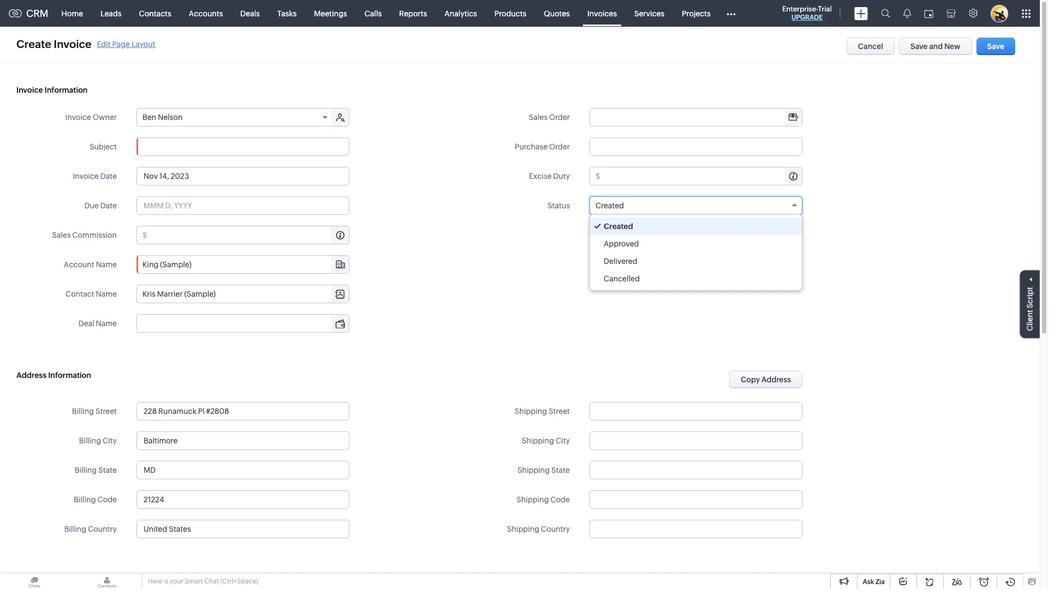 Task type: vqa. For each thing, say whether or not it's contained in the screenshot.
When your prospects have a concern, what could be better than talking it out? Address your prospective customers' questions quickly and more effectively by calling them up right from within your chat window.
no



Task type: describe. For each thing, give the bounding box(es) containing it.
copy
[[741, 376, 760, 384]]

information for invoice
[[45, 86, 88, 94]]

crm link
[[9, 8, 48, 19]]

due date
[[84, 201, 117, 210]]

enterprise-
[[783, 5, 818, 13]]

products
[[495, 9, 527, 18]]

purchase order
[[515, 143, 570, 151]]

layout
[[132, 40, 155, 48]]

ben nelson
[[143, 113, 183, 122]]

projects link
[[673, 0, 720, 26]]

save and new
[[911, 42, 961, 51]]

ask zia
[[863, 579, 885, 586]]

contacts
[[139, 9, 171, 18]]

approved option
[[590, 235, 802, 253]]

shipping for shipping street
[[515, 407, 547, 416]]

invoiced
[[16, 577, 48, 586]]

cancel
[[858, 42, 884, 51]]

client script
[[1026, 287, 1035, 331]]

reports link
[[391, 0, 436, 26]]

shipping code
[[517, 496, 570, 505]]

quotes link
[[535, 0, 579, 26]]

list box containing created
[[590, 215, 802, 291]]

country for billing country
[[88, 525, 117, 534]]

save for save and new
[[911, 42, 928, 51]]

due
[[84, 201, 99, 210]]

smart
[[185, 578, 203, 586]]

analytics link
[[436, 0, 486, 26]]

home
[[61, 9, 83, 18]]

$ for commission
[[143, 231, 147, 240]]

create menu image
[[855, 7, 868, 20]]

created inside created option
[[604, 222, 633, 231]]

sales for sales commission
[[52, 231, 71, 240]]

tasks
[[277, 9, 297, 18]]

invoice information
[[16, 86, 88, 94]]

sales commission
[[52, 231, 117, 240]]

excise duty
[[529, 172, 570, 181]]

calendar image
[[924, 9, 934, 18]]

billing code
[[74, 496, 117, 505]]

save for save
[[988, 42, 1005, 51]]

created option
[[590, 218, 802, 235]]

country for shipping country
[[541, 525, 570, 534]]

purchase
[[515, 143, 548, 151]]

state for shipping state
[[552, 466, 570, 475]]

meetings
[[314, 9, 347, 18]]

billing for billing state
[[75, 466, 97, 475]]

billing for billing country
[[64, 525, 86, 534]]

address information copy address
[[16, 371, 791, 384]]

search image
[[881, 9, 891, 18]]

shipping country
[[507, 525, 570, 534]]

billing state
[[75, 466, 117, 475]]

client
[[1026, 310, 1035, 331]]

deal
[[78, 319, 94, 328]]

order for purchase order
[[549, 143, 570, 151]]

status
[[548, 201, 570, 210]]

invoice owner
[[65, 113, 117, 122]]

save and new button
[[899, 38, 972, 55]]

accounts link
[[180, 0, 232, 26]]

date for due date
[[100, 201, 117, 210]]

date for invoice date
[[100, 172, 117, 181]]

name for contact name
[[96, 290, 117, 299]]

duty
[[553, 172, 570, 181]]

upgrade
[[792, 14, 823, 21]]

billing country
[[64, 525, 117, 534]]

billing for billing city
[[79, 437, 101, 446]]

crm
[[26, 8, 48, 19]]

deal name
[[78, 319, 117, 328]]

profile element
[[985, 0, 1015, 26]]

leads
[[101, 9, 122, 18]]

$ for duty
[[596, 172, 601, 181]]

copy address button
[[730, 371, 803, 389]]

trial
[[818, 5, 832, 13]]

subject
[[90, 143, 117, 151]]

0 horizontal spatial address
[[16, 371, 46, 380]]

page
[[112, 40, 130, 48]]

shipping street
[[515, 407, 570, 416]]

city for shipping city
[[556, 437, 570, 446]]

code for billing code
[[97, 496, 117, 505]]

shipping for shipping city
[[522, 437, 554, 446]]

Other Modules field
[[720, 5, 743, 22]]

services
[[635, 9, 665, 18]]

billing street
[[72, 407, 117, 416]]

ask
[[863, 579, 874, 586]]

cancelled option
[[590, 270, 802, 288]]

edit page layout link
[[97, 40, 155, 48]]

services link
[[626, 0, 673, 26]]

save button
[[977, 38, 1016, 55]]

contact
[[66, 290, 94, 299]]

shipping state
[[518, 466, 570, 475]]

create menu element
[[848, 0, 875, 26]]

information for address
[[48, 371, 91, 380]]

search element
[[875, 0, 897, 27]]

profile image
[[991, 5, 1009, 22]]

invoice for invoice date
[[73, 172, 99, 181]]

created inside created field
[[596, 201, 624, 210]]

zia
[[876, 579, 885, 586]]

items
[[49, 577, 70, 586]]

new
[[945, 42, 961, 51]]

shipping for shipping code
[[517, 496, 549, 505]]

shipping for shipping country
[[507, 525, 540, 534]]

tasks link
[[269, 0, 305, 26]]

contacts link
[[130, 0, 180, 26]]



Task type: locate. For each thing, give the bounding box(es) containing it.
code for shipping code
[[551, 496, 570, 505]]

1 save from the left
[[911, 42, 928, 51]]

1 city from the left
[[103, 437, 117, 446]]

2 country from the left
[[541, 525, 570, 534]]

1 horizontal spatial address
[[762, 376, 791, 384]]

0 vertical spatial order
[[549, 113, 570, 122]]

1 vertical spatial sales
[[52, 231, 71, 240]]

street up shipping city
[[549, 407, 570, 416]]

name right account
[[96, 260, 117, 269]]

here is your smart chat (ctrl+space)
[[148, 578, 258, 586]]

Ben Nelson field
[[137, 109, 333, 126]]

save down profile element
[[988, 42, 1005, 51]]

$ right duty
[[596, 172, 601, 181]]

billing for billing street
[[72, 407, 94, 416]]

2 date from the top
[[100, 201, 117, 210]]

1 street from the left
[[96, 407, 117, 416]]

contacts image
[[73, 574, 141, 590]]

shipping
[[515, 407, 547, 416], [522, 437, 554, 446], [518, 466, 550, 475], [517, 496, 549, 505], [507, 525, 540, 534]]

information up invoice owner
[[45, 86, 88, 94]]

None text field
[[590, 138, 803, 156], [149, 227, 349, 244], [137, 256, 349, 274], [137, 286, 349, 303], [137, 402, 349, 421], [137, 432, 349, 451], [137, 521, 349, 538], [590, 138, 803, 156], [149, 227, 349, 244], [137, 256, 349, 274], [137, 286, 349, 303], [137, 402, 349, 421], [137, 432, 349, 451], [137, 521, 349, 538]]

name for deal name
[[96, 319, 117, 328]]

1 horizontal spatial save
[[988, 42, 1005, 51]]

invoiced items
[[16, 577, 70, 586]]

state down "billing city"
[[98, 466, 117, 475]]

shipping down shipping code
[[507, 525, 540, 534]]

0 vertical spatial mmm d, yyyy text field
[[137, 167, 349, 186]]

date right due
[[100, 201, 117, 210]]

1 horizontal spatial country
[[541, 525, 570, 534]]

date down subject
[[100, 172, 117, 181]]

commission
[[72, 231, 117, 240]]

invoice for invoice owner
[[65, 113, 91, 122]]

1 vertical spatial name
[[96, 290, 117, 299]]

billing up "billing city"
[[72, 407, 94, 416]]

shipping up the shipping country
[[517, 496, 549, 505]]

shipping city
[[522, 437, 570, 446]]

0 horizontal spatial save
[[911, 42, 928, 51]]

billing city
[[79, 437, 117, 446]]

order up purchase order
[[549, 113, 570, 122]]

sales for sales order
[[529, 113, 548, 122]]

save inside button
[[988, 42, 1005, 51]]

chats image
[[0, 574, 69, 590]]

code down shipping state
[[551, 496, 570, 505]]

street
[[96, 407, 117, 416], [549, 407, 570, 416]]

quotes
[[544, 9, 570, 18]]

invoice for invoice information
[[16, 86, 43, 94]]

1 horizontal spatial sales
[[529, 113, 548, 122]]

2 code from the left
[[551, 496, 570, 505]]

name for account name
[[96, 260, 117, 269]]

mmm d, yyyy text field for due date
[[137, 197, 349, 215]]

owner
[[93, 113, 117, 122]]

country down billing code
[[88, 525, 117, 534]]

create invoice edit page layout
[[16, 38, 155, 50]]

excise
[[529, 172, 552, 181]]

name
[[96, 260, 117, 269], [96, 290, 117, 299], [96, 319, 117, 328]]

leads link
[[92, 0, 130, 26]]

2 mmm d, yyyy text field from the top
[[137, 197, 349, 215]]

sales up purchase order
[[529, 113, 548, 122]]

invoices
[[588, 9, 617, 18]]

billing up billing code
[[75, 466, 97, 475]]

$
[[596, 172, 601, 181], [143, 231, 147, 240]]

1 horizontal spatial state
[[552, 466, 570, 475]]

billing down billing code
[[64, 525, 86, 534]]

calls link
[[356, 0, 391, 26]]

1 horizontal spatial code
[[551, 496, 570, 505]]

1 code from the left
[[97, 496, 117, 505]]

invoice down create
[[16, 86, 43, 94]]

1 horizontal spatial $
[[596, 172, 601, 181]]

sales left commission
[[52, 231, 71, 240]]

deals
[[240, 9, 260, 18]]

signals element
[[897, 0, 918, 27]]

1 name from the top
[[96, 260, 117, 269]]

0 horizontal spatial state
[[98, 466, 117, 475]]

account
[[64, 260, 94, 269]]

created
[[596, 201, 624, 210], [604, 222, 633, 231]]

home link
[[53, 0, 92, 26]]

1 vertical spatial $
[[143, 231, 147, 240]]

ben
[[143, 113, 156, 122]]

name right deal
[[96, 319, 117, 328]]

1 order from the top
[[549, 113, 570, 122]]

billing for billing code
[[74, 496, 96, 505]]

save inside "button"
[[911, 42, 928, 51]]

code
[[97, 496, 117, 505], [551, 496, 570, 505]]

(ctrl+space)
[[220, 578, 258, 586]]

0 horizontal spatial street
[[96, 407, 117, 416]]

1 state from the left
[[98, 466, 117, 475]]

code down billing state
[[97, 496, 117, 505]]

2 state from the left
[[552, 466, 570, 475]]

MMM D, YYYY text field
[[137, 167, 349, 186], [137, 197, 349, 215]]

street up "billing city"
[[96, 407, 117, 416]]

0 vertical spatial sales
[[529, 113, 548, 122]]

shipping up shipping code
[[518, 466, 550, 475]]

3 name from the top
[[96, 319, 117, 328]]

shipping down shipping street
[[522, 437, 554, 446]]

1 vertical spatial created
[[604, 222, 633, 231]]

sales order
[[529, 113, 570, 122]]

invoice
[[54, 38, 92, 50], [16, 86, 43, 94], [65, 113, 91, 122], [73, 172, 99, 181]]

2 city from the left
[[556, 437, 570, 446]]

1 horizontal spatial street
[[549, 407, 570, 416]]

shipping up shipping city
[[515, 407, 547, 416]]

cancelled
[[604, 275, 640, 283]]

chat
[[204, 578, 219, 586]]

save left and
[[911, 42, 928, 51]]

street for shipping street
[[549, 407, 570, 416]]

2 name from the top
[[96, 290, 117, 299]]

None field
[[590, 109, 802, 126], [137, 256, 349, 274], [137, 286, 349, 303], [137, 315, 349, 333], [137, 521, 349, 538], [590, 521, 802, 538], [590, 109, 802, 126], [137, 256, 349, 274], [137, 286, 349, 303], [137, 315, 349, 333], [137, 521, 349, 538], [590, 521, 802, 538]]

delivered option
[[590, 253, 802, 270]]

0 vertical spatial created
[[596, 201, 624, 210]]

invoices link
[[579, 0, 626, 26]]

analytics
[[445, 9, 477, 18]]

is
[[164, 578, 169, 586]]

state
[[98, 466, 117, 475], [552, 466, 570, 475]]

city up billing state
[[103, 437, 117, 446]]

list box
[[590, 215, 802, 291]]

cancel button
[[847, 38, 895, 55]]

None text field
[[590, 109, 802, 126], [137, 138, 349, 156], [602, 168, 802, 185], [137, 315, 349, 333], [590, 402, 803, 421], [590, 432, 803, 451], [137, 461, 349, 480], [590, 461, 803, 480], [137, 491, 349, 509], [590, 491, 803, 509], [590, 521, 802, 538], [590, 109, 802, 126], [137, 138, 349, 156], [602, 168, 802, 185], [137, 315, 349, 333], [590, 402, 803, 421], [590, 432, 803, 451], [137, 461, 349, 480], [590, 461, 803, 480], [137, 491, 349, 509], [590, 491, 803, 509], [590, 521, 802, 538]]

state down shipping city
[[552, 466, 570, 475]]

date
[[100, 172, 117, 181], [100, 201, 117, 210]]

script
[[1026, 287, 1035, 309]]

Created field
[[590, 197, 803, 215]]

state for billing state
[[98, 466, 117, 475]]

shipping for shipping state
[[518, 466, 550, 475]]

deals link
[[232, 0, 269, 26]]

1 date from the top
[[100, 172, 117, 181]]

projects
[[682, 9, 711, 18]]

1 country from the left
[[88, 525, 117, 534]]

order
[[549, 113, 570, 122], [549, 143, 570, 151]]

meetings link
[[305, 0, 356, 26]]

information inside address information copy address
[[48, 371, 91, 380]]

invoice up due
[[73, 172, 99, 181]]

enterprise-trial upgrade
[[783, 5, 832, 21]]

country down shipping code
[[541, 525, 570, 534]]

1 vertical spatial information
[[48, 371, 91, 380]]

accounts
[[189, 9, 223, 18]]

approved
[[604, 240, 639, 248]]

0 horizontal spatial country
[[88, 525, 117, 534]]

1 mmm d, yyyy text field from the top
[[137, 167, 349, 186]]

your
[[170, 578, 183, 586]]

name right contact
[[96, 290, 117, 299]]

city for billing city
[[103, 437, 117, 446]]

invoice down home link
[[54, 38, 92, 50]]

nelson
[[158, 113, 183, 122]]

2 save from the left
[[988, 42, 1005, 51]]

billing up billing country on the bottom left of page
[[74, 496, 96, 505]]

mmm d, yyyy text field for invoice date
[[137, 167, 349, 186]]

city
[[103, 437, 117, 446], [556, 437, 570, 446]]

calls
[[365, 9, 382, 18]]

invoice left owner
[[65, 113, 91, 122]]

reports
[[399, 9, 427, 18]]

order right purchase
[[549, 143, 570, 151]]

here
[[148, 578, 162, 586]]

products link
[[486, 0, 535, 26]]

order for sales order
[[549, 113, 570, 122]]

1 vertical spatial order
[[549, 143, 570, 151]]

country
[[88, 525, 117, 534], [541, 525, 570, 534]]

contact name
[[66, 290, 117, 299]]

and
[[929, 42, 943, 51]]

2 vertical spatial name
[[96, 319, 117, 328]]

save
[[911, 42, 928, 51], [988, 42, 1005, 51]]

information up billing street
[[48, 371, 91, 380]]

1 vertical spatial date
[[100, 201, 117, 210]]

$ right commission
[[143, 231, 147, 240]]

0 horizontal spatial sales
[[52, 231, 71, 240]]

0 vertical spatial information
[[45, 86, 88, 94]]

1 vertical spatial mmm d, yyyy text field
[[137, 197, 349, 215]]

city up shipping state
[[556, 437, 570, 446]]

1 horizontal spatial city
[[556, 437, 570, 446]]

0 horizontal spatial $
[[143, 231, 147, 240]]

0 horizontal spatial city
[[103, 437, 117, 446]]

2 order from the top
[[549, 143, 570, 151]]

0 horizontal spatial code
[[97, 496, 117, 505]]

edit
[[97, 40, 111, 48]]

2 street from the left
[[549, 407, 570, 416]]

0 vertical spatial name
[[96, 260, 117, 269]]

0 vertical spatial $
[[596, 172, 601, 181]]

street for billing street
[[96, 407, 117, 416]]

account name
[[64, 260, 117, 269]]

billing down billing street
[[79, 437, 101, 446]]

signals image
[[904, 9, 911, 18]]

0 vertical spatial date
[[100, 172, 117, 181]]



